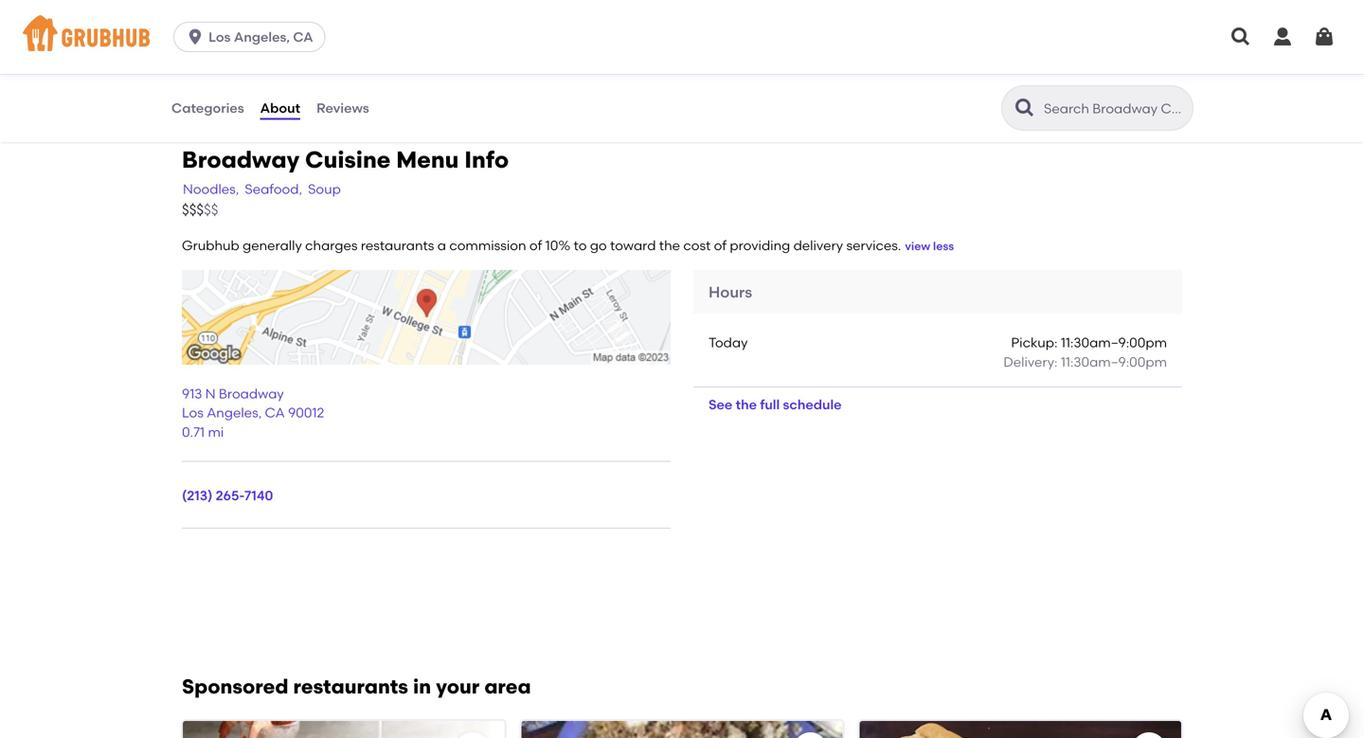 Task type: locate. For each thing, give the bounding box(es) containing it.
providing
[[730, 237, 790, 253]]

see
[[709, 397, 733, 413]]

0 vertical spatial los
[[209, 29, 231, 45]]

reviews
[[317, 100, 369, 116]]

0 vertical spatial the
[[659, 237, 680, 253]]

1 horizontal spatial ca
[[293, 29, 313, 45]]

search icon image
[[1014, 97, 1037, 119]]

seafood,
[[245, 181, 302, 197]]

delivery:
[[1004, 354, 1058, 370]]

2 horizontal spatial svg image
[[1313, 26, 1336, 48]]

0 horizontal spatial ca
[[265, 405, 285, 421]]

1 vertical spatial ca
[[265, 405, 285, 421]]

11:30am–9:00pm
[[1061, 335, 1167, 351], [1061, 354, 1167, 370]]

menu
[[396, 146, 459, 173]]

see the full schedule button
[[694, 388, 857, 422]]

(213)
[[182, 487, 213, 504]]

(213) 265-7140
[[182, 487, 273, 504]]

913 n broadway los angeles , ca 90012 0.71 mi
[[182, 385, 324, 440]]

1 horizontal spatial svg image
[[1272, 26, 1294, 48]]

los up 0.71 on the left bottom of page
[[182, 405, 204, 421]]

morton's the steakhouse logo image
[[183, 721, 504, 738]]

(213) 265-7140 button
[[182, 486, 273, 505]]

area
[[484, 675, 531, 699]]

ca right angeles, at left top
[[293, 29, 313, 45]]

broadway up 'noodles, seafood, soup'
[[182, 146, 300, 173]]

the left the cost
[[659, 237, 680, 253]]

los right svg image
[[209, 29, 231, 45]]

the
[[659, 237, 680, 253], [736, 397, 757, 413]]

broadway cuisine menu info
[[182, 146, 509, 173]]

angeles,
[[234, 29, 290, 45]]

view
[[905, 239, 931, 253]]

your
[[436, 675, 480, 699]]

0 horizontal spatial of
[[530, 237, 542, 253]]

ca inside button
[[293, 29, 313, 45]]

reviews button
[[316, 74, 370, 142]]

el nuevo mariscos tampico logo image
[[521, 721, 843, 738]]

cuisine
[[305, 146, 391, 173]]

view less button
[[905, 238, 954, 255]]

ca right ,
[[265, 405, 285, 421]]

,
[[258, 405, 262, 421]]

info
[[464, 146, 509, 173]]

broadway inside 913 n broadway los angeles , ca 90012 0.71 mi
[[219, 385, 284, 402]]

pickup:
[[1011, 335, 1058, 351]]

hours
[[709, 283, 752, 301]]

restaurants left 'a'
[[361, 237, 434, 253]]

1 vertical spatial los
[[182, 405, 204, 421]]

mi
[[208, 424, 224, 440]]

$$$
[[182, 201, 204, 218]]

$$$$$
[[182, 201, 218, 218]]

1 horizontal spatial los
[[209, 29, 231, 45]]

1 horizontal spatial the
[[736, 397, 757, 413]]

1 vertical spatial 11:30am–9:00pm
[[1061, 354, 1167, 370]]

broadway
[[182, 146, 300, 173], [219, 385, 284, 402]]

restaurants up morton's the steakhouse logo
[[293, 675, 408, 699]]

los inside 'los angeles, ca' button
[[209, 29, 231, 45]]

the left 'full'
[[736, 397, 757, 413]]

0 vertical spatial ca
[[293, 29, 313, 45]]

1 vertical spatial broadway
[[219, 385, 284, 402]]

sponsored restaurants in your area
[[182, 675, 531, 699]]

los
[[209, 29, 231, 45], [182, 405, 204, 421]]

of left 10%
[[530, 237, 542, 253]]

0 horizontal spatial svg image
[[1230, 26, 1253, 48]]

0 vertical spatial 11:30am–9:00pm
[[1061, 335, 1167, 351]]

of
[[530, 237, 542, 253], [714, 237, 727, 253]]

cost
[[684, 237, 711, 253]]

of right the cost
[[714, 237, 727, 253]]

n
[[205, 385, 216, 402]]

90012
[[288, 405, 324, 421]]

restaurants
[[361, 237, 434, 253], [293, 675, 408, 699]]

pickup: 11:30am–9:00pm delivery: 11:30am–9:00pm
[[1004, 335, 1167, 370]]

3 svg image from the left
[[1313, 26, 1336, 48]]

generally
[[243, 237, 302, 253]]

toward
[[610, 237, 656, 253]]

soup
[[308, 181, 341, 197]]

0 horizontal spatial the
[[659, 237, 680, 253]]

1 svg image from the left
[[1230, 26, 1253, 48]]

full
[[760, 397, 780, 413]]

noodles, seafood, soup
[[183, 181, 341, 197]]

noodles, button
[[182, 179, 240, 200]]

svg image
[[1230, 26, 1253, 48], [1272, 26, 1294, 48], [1313, 26, 1336, 48]]

1 vertical spatial the
[[736, 397, 757, 413]]

noodles,
[[183, 181, 239, 197]]

11:30am–9:00pm right pickup:
[[1061, 335, 1167, 351]]

2 of from the left
[[714, 237, 727, 253]]

see the full schedule
[[709, 397, 842, 413]]

delivery
[[794, 237, 843, 253]]

charges
[[305, 237, 358, 253]]

0 horizontal spatial los
[[182, 405, 204, 421]]

broadway up ,
[[219, 385, 284, 402]]

new golden lake eatery logo image
[[860, 721, 1181, 738]]

ca
[[293, 29, 313, 45], [265, 405, 285, 421]]

about button
[[259, 74, 301, 142]]

11:30am–9:00pm right the delivery:
[[1061, 354, 1167, 370]]

1 horizontal spatial of
[[714, 237, 727, 253]]

10%
[[545, 237, 571, 253]]



Task type: vqa. For each thing, say whether or not it's contained in the screenshot.
CA to the bottom
yes



Task type: describe. For each thing, give the bounding box(es) containing it.
sponsored
[[182, 675, 288, 699]]

a
[[438, 237, 446, 253]]

go
[[590, 237, 607, 253]]

los angeles, ca
[[209, 29, 313, 45]]

services.
[[847, 237, 901, 253]]

svg image
[[186, 27, 205, 46]]

in
[[413, 675, 431, 699]]

los angeles, ca button
[[173, 22, 333, 52]]

1 of from the left
[[530, 237, 542, 253]]

less
[[933, 239, 954, 253]]

0 vertical spatial restaurants
[[361, 237, 434, 253]]

categories button
[[171, 74, 245, 142]]

7140
[[244, 487, 273, 504]]

0 vertical spatial broadway
[[182, 146, 300, 173]]

grubhub
[[182, 237, 239, 253]]

grubhub generally charges restaurants a commission of 10% to go toward the cost of providing delivery services. view less
[[182, 237, 954, 253]]

1 vertical spatial restaurants
[[293, 675, 408, 699]]

ca inside 913 n broadway los angeles , ca 90012 0.71 mi
[[265, 405, 285, 421]]

913
[[182, 385, 202, 402]]

265-
[[216, 487, 244, 504]]

about
[[260, 100, 300, 116]]

2 svg image from the left
[[1272, 26, 1294, 48]]

1 11:30am–9:00pm from the top
[[1061, 335, 1167, 351]]

the inside see the full schedule button
[[736, 397, 757, 413]]

categories
[[171, 100, 244, 116]]

commission
[[449, 237, 526, 253]]

2 11:30am–9:00pm from the top
[[1061, 354, 1167, 370]]

schedule
[[783, 397, 842, 413]]

soup button
[[307, 179, 342, 200]]

seafood, button
[[244, 179, 303, 200]]

to
[[574, 237, 587, 253]]

angeles
[[207, 405, 258, 421]]

today
[[709, 335, 748, 351]]

main navigation navigation
[[0, 0, 1364, 74]]

los inside 913 n broadway los angeles , ca 90012 0.71 mi
[[182, 405, 204, 421]]

0.71
[[182, 424, 205, 440]]

Search Broadway Cuisine search field
[[1042, 99, 1187, 117]]



